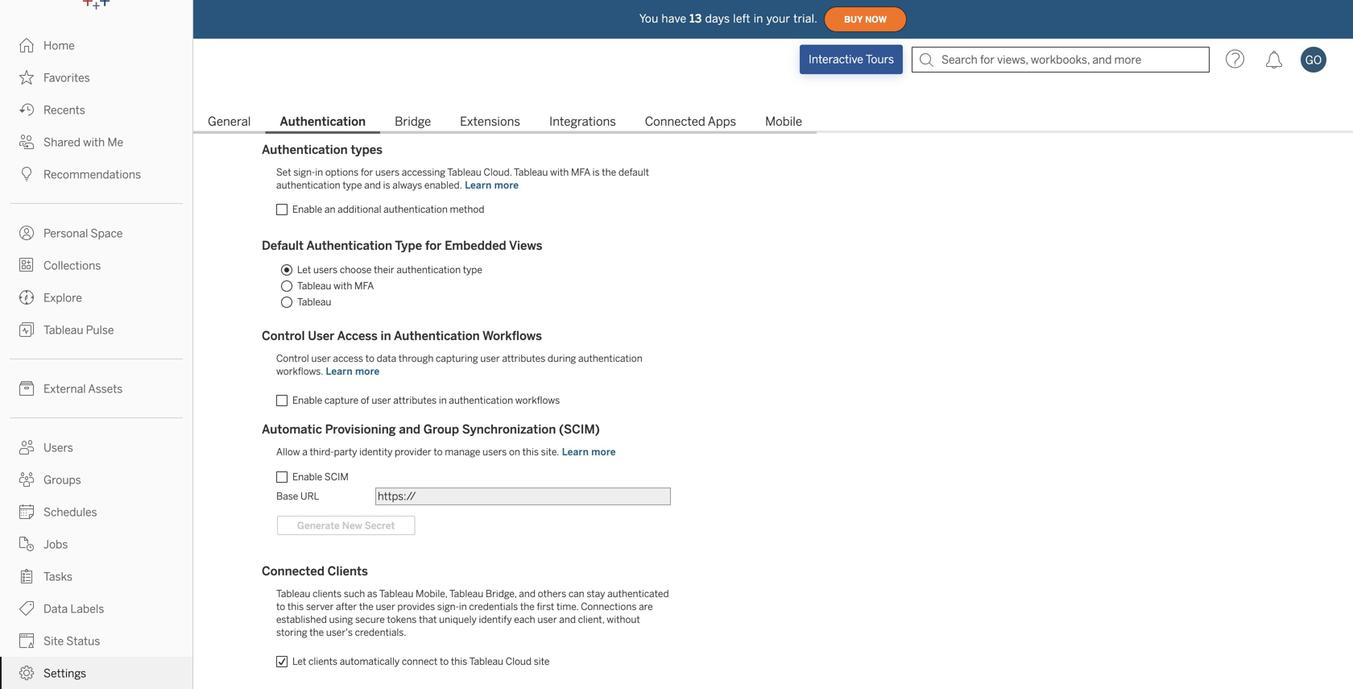 Task type: vqa. For each thing, say whether or not it's contained in the screenshot.
the rightmost For
yes



Task type: describe. For each thing, give the bounding box(es) containing it.
interactive
[[809, 53, 864, 66]]

identify
[[479, 614, 512, 625]]

home
[[44, 39, 75, 52]]

after
[[336, 601, 357, 612]]

shared with me
[[44, 136, 123, 149]]

data
[[377, 353, 397, 364]]

url
[[301, 490, 319, 502]]

integrations
[[550, 114, 616, 129]]

provides
[[398, 601, 435, 612]]

automatic provisioning and group synchronization (scim)
[[262, 422, 600, 437]]

their
[[374, 264, 395, 276]]

authentication up set
[[262, 143, 348, 157]]

sub-spaces tab list
[[193, 113, 1354, 134]]

views
[[509, 239, 543, 253]]

groups link
[[0, 463, 193, 496]]

in right left
[[754, 12, 764, 25]]

mfa inside let users choose their authentication type tableau with mfa tableau
[[355, 280, 374, 292]]

attributes inside control user access to data through capturing user attributes during authentication workflows.
[[502, 353, 546, 364]]

can
[[569, 588, 585, 600]]

generate new secret button
[[277, 516, 415, 535]]

user down user on the top left
[[311, 353, 331, 364]]

client,
[[578, 614, 605, 625]]

defaultauthenticationembeddedviews option group
[[276, 262, 671, 310]]

control for control user access to data through capturing user attributes during authentication workflows.
[[276, 353, 309, 364]]

enable an additional authentication method
[[293, 203, 485, 215]]

and down time.
[[560, 614, 576, 625]]

personal space link
[[0, 217, 193, 249]]

and up provider
[[399, 422, 421, 437]]

settings link
[[0, 657, 193, 689]]

control user access to data through capturing user attributes during authentication workflows.
[[276, 353, 643, 377]]

you
[[640, 12, 659, 25]]

a
[[302, 446, 308, 458]]

tableau clients such as tableau mobile, tableau bridge, and others can stay authenticated to this server after the user provides sign-in credentials the first time. connections are established using secure tokens that uniquely identify each user and client, without storing the user's credentials.
[[276, 588, 669, 638]]

the up secure
[[359, 601, 374, 612]]

sign- inside set sign-in options for users accessing tableau cloud. tableau with mfa is the default authentication type and is always enabled.
[[294, 166, 315, 178]]

schedules link
[[0, 496, 193, 528]]

data labels link
[[0, 592, 193, 625]]

user's
[[326, 627, 353, 638]]

status
[[66, 635, 100, 648]]

let for let users choose their authentication type tableau with mfa tableau
[[297, 264, 311, 276]]

group
[[424, 422, 459, 437]]

external assets link
[[0, 372, 193, 405]]

now
[[866, 14, 887, 24]]

authenticated
[[608, 588, 669, 600]]

buy now button
[[825, 6, 907, 32]]

synchronization
[[462, 422, 556, 437]]

in up group
[[439, 394, 447, 406]]

party
[[334, 446, 357, 458]]

jobs link
[[0, 528, 193, 560]]

to inside tableau clients such as tableau mobile, tableau bridge, and others can stay authenticated to this server after the user provides sign-in credentials the first time. connections are established using secure tokens that uniquely identify each user and client, without storing the user's credentials.
[[276, 601, 285, 612]]

capturing
[[436, 353, 478, 364]]

authentication inside sub-spaces tab list
[[280, 114, 366, 129]]

have
[[662, 12, 687, 25]]

connected for connected apps
[[645, 114, 706, 129]]

mfa inside set sign-in options for users accessing tableau cloud. tableau with mfa is the default authentication type and is always enabled.
[[571, 166, 591, 178]]

storing
[[276, 627, 307, 638]]

trial.
[[794, 12, 818, 25]]

authentication inside control user access to data through capturing user attributes during authentication workflows.
[[579, 353, 643, 364]]

with inside main navigation. press the up and down arrow keys to access links. element
[[83, 136, 105, 149]]

data labels
[[44, 602, 104, 616]]

user right of
[[372, 394, 391, 406]]

me
[[107, 136, 123, 149]]

control user access in authentication workflows
[[262, 329, 542, 343]]

for inside set sign-in options for users accessing tableau cloud. tableau with mfa is the default authentication type and is always enabled.
[[361, 166, 373, 178]]

let users choose their authentication type tableau with mfa tableau
[[297, 264, 483, 308]]

space
[[91, 227, 123, 240]]

learn for user
[[326, 365, 353, 377]]

learn more link for automatic provisioning and group synchronization (scim)
[[561, 445, 617, 459]]

enabled.
[[425, 179, 462, 191]]

first
[[537, 601, 555, 612]]

clients for let
[[309, 656, 338, 667]]

you have 13 days left in your trial.
[[640, 12, 818, 25]]

cloud
[[506, 656, 532, 667]]

and left others
[[519, 588, 536, 600]]

types
[[351, 143, 383, 157]]

your
[[767, 12, 791, 25]]

authentication up capturing at the bottom of page
[[394, 329, 480, 343]]

1 horizontal spatial is
[[593, 166, 600, 178]]

to right connect
[[440, 656, 449, 667]]

type inside let users choose their authentication type tableau with mfa tableau
[[463, 264, 483, 276]]

authentication inside set sign-in options for users accessing tableau cloud. tableau with mfa is the default authentication type and is always enabled.
[[276, 179, 341, 191]]

users inside let users choose their authentication type tableau with mfa tableau
[[313, 264, 338, 276]]

external
[[44, 382, 86, 396]]

such
[[344, 588, 365, 600]]

learn for types
[[465, 179, 492, 191]]

main navigation. press the up and down arrow keys to access links. element
[[0, 29, 193, 689]]

cloud.
[[484, 166, 512, 178]]

settings
[[44, 667, 86, 680]]

site status
[[44, 635, 100, 648]]

1 horizontal spatial this
[[451, 656, 468, 667]]

and inside set sign-in options for users accessing tableau cloud. tableau with mfa is the default authentication type and is always enabled.
[[364, 179, 381, 191]]

manage
[[445, 446, 481, 458]]

access
[[333, 353, 363, 364]]

enable for control
[[293, 394, 323, 406]]

user down the first
[[538, 614, 557, 625]]

using
[[329, 614, 353, 625]]

sign- inside tableau clients such as tableau mobile, tableau bridge, and others can stay authenticated to this server after the user provides sign-in credentials the first time. connections are established using secure tokens that uniquely identify each user and client, without storing the user's credentials.
[[437, 601, 459, 612]]

with inside set sign-in options for users accessing tableau cloud. tableau with mfa is the default authentication type and is always enabled.
[[550, 166, 569, 178]]

user down as
[[376, 601, 395, 612]]

tableau inside main navigation. press the up and down arrow keys to access links. element
[[44, 324, 83, 337]]

generate
[[297, 520, 340, 531]]

type inside set sign-in options for users accessing tableau cloud. tableau with mfa is the default authentication type and is always enabled.
[[343, 179, 362, 191]]

enable for authentication
[[293, 203, 323, 215]]

interactive tours
[[809, 53, 895, 66]]

third-
[[310, 446, 334, 458]]

left
[[734, 12, 751, 25]]

clients for tableau
[[313, 588, 342, 600]]

Search for views, workbooks, and more text field
[[912, 47, 1210, 73]]

authentication up synchronization
[[449, 394, 513, 406]]

tasks
[[44, 570, 72, 583]]

site
[[534, 656, 550, 667]]

that
[[419, 614, 437, 625]]

enable for automatic
[[293, 471, 323, 483]]

buy now
[[845, 14, 887, 24]]

control for control user access in authentication workflows
[[262, 329, 305, 343]]

workflows
[[516, 394, 560, 406]]

days
[[706, 12, 730, 25]]

server
[[306, 601, 334, 612]]

allow
[[276, 446, 300, 458]]

users inside set sign-in options for users accessing tableau cloud. tableau with mfa is the default authentication type and is always enabled.
[[376, 166, 400, 178]]

set sign-in options for users accessing tableau cloud. tableau with mfa is the default authentication type and is always enabled.
[[276, 166, 650, 191]]

tours
[[866, 53, 895, 66]]

clients
[[328, 564, 368, 579]]

choose
[[340, 264, 372, 276]]

time.
[[557, 601, 579, 612]]



Task type: locate. For each thing, give the bounding box(es) containing it.
1 horizontal spatial learn more
[[465, 179, 519, 191]]

mfa down choose
[[355, 280, 374, 292]]

control inside control user access to data through capturing user attributes during authentication workflows.
[[276, 353, 309, 364]]

0 vertical spatial type
[[343, 179, 362, 191]]

0 horizontal spatial for
[[361, 166, 373, 178]]

enable left an
[[293, 203, 323, 215]]

clients inside tableau clients such as tableau mobile, tableau bridge, and others can stay authenticated to this server after the user provides sign-in credentials the first time. connections are established using secure tokens that uniquely identify each user and client, without storing the user's credentials.
[[313, 588, 342, 600]]

attributes down workflows
[[502, 353, 546, 364]]

clients up server
[[313, 588, 342, 600]]

authentication down set
[[276, 179, 341, 191]]

learn more down cloud. at the top
[[465, 179, 519, 191]]

to left data
[[366, 353, 375, 364]]

navigation
[[193, 110, 1354, 134]]

1 vertical spatial is
[[383, 179, 391, 191]]

to up established
[[276, 601, 285, 612]]

collections
[[44, 259, 101, 272]]

0 vertical spatial users
[[376, 166, 400, 178]]

tasks link
[[0, 560, 193, 592]]

2 horizontal spatial more
[[592, 446, 616, 458]]

this
[[523, 446, 539, 458], [288, 601, 304, 612], [451, 656, 468, 667]]

(scim)
[[559, 422, 600, 437]]

connected left apps
[[645, 114, 706, 129]]

method
[[450, 203, 485, 215]]

mfa down integrations
[[571, 166, 591, 178]]

learn down "access"
[[326, 365, 353, 377]]

2 enable from the top
[[293, 394, 323, 406]]

is left always
[[383, 179, 391, 191]]

type
[[395, 239, 422, 253]]

allow a third-party identity provider to manage users on this site. learn more
[[276, 446, 616, 458]]

more for types
[[495, 179, 519, 191]]

embedded
[[445, 239, 507, 253]]

sign- up uniquely
[[437, 601, 459, 612]]

enable up url
[[293, 471, 323, 483]]

0 vertical spatial this
[[523, 446, 539, 458]]

and up additional
[[364, 179, 381, 191]]

1 horizontal spatial with
[[334, 280, 352, 292]]

with inside let users choose their authentication type tableau with mfa tableau
[[334, 280, 352, 292]]

0 horizontal spatial more
[[355, 365, 380, 377]]

13
[[690, 12, 702, 25]]

set
[[276, 166, 291, 178]]

0 vertical spatial for
[[361, 166, 373, 178]]

site
[[44, 635, 64, 648]]

1 horizontal spatial learn more link
[[464, 179, 520, 192]]

1 vertical spatial learn more
[[326, 365, 380, 377]]

learn down cloud. at the top
[[465, 179, 492, 191]]

this up established
[[288, 601, 304, 612]]

1 vertical spatial sign-
[[437, 601, 459, 612]]

connect
[[402, 656, 438, 667]]

enable
[[293, 203, 323, 215], [293, 394, 323, 406], [293, 471, 323, 483]]

bridge
[[395, 114, 431, 129]]

0 vertical spatial with
[[83, 136, 105, 149]]

authentication types
[[262, 143, 383, 157]]

more down data
[[355, 365, 380, 377]]

learn more for user
[[326, 365, 380, 377]]

the left default
[[602, 166, 617, 178]]

navigation containing general
[[193, 110, 1354, 134]]

0 horizontal spatial connected
[[262, 564, 325, 579]]

personal
[[44, 227, 88, 240]]

2 vertical spatial users
[[483, 446, 507, 458]]

options
[[325, 166, 359, 178]]

3 enable from the top
[[293, 471, 323, 483]]

2 horizontal spatial learn
[[562, 446, 589, 458]]

stay
[[587, 588, 606, 600]]

1 vertical spatial this
[[288, 601, 304, 612]]

1 vertical spatial control
[[276, 353, 309, 364]]

learn more link for control user access in authentication workflows
[[324, 365, 382, 378]]

base url
[[276, 490, 319, 502]]

authentication right during
[[579, 353, 643, 364]]

learn more link down the (scim)
[[561, 445, 617, 459]]

0 vertical spatial clients
[[313, 588, 342, 600]]

enable down "workflows."
[[293, 394, 323, 406]]

1 horizontal spatial attributes
[[502, 353, 546, 364]]

tokens
[[387, 614, 417, 625]]

data
[[44, 602, 68, 616]]

type down options
[[343, 179, 362, 191]]

1 vertical spatial more
[[355, 365, 380, 377]]

for
[[361, 166, 373, 178], [425, 239, 442, 253]]

more for user
[[355, 365, 380, 377]]

connected
[[645, 114, 706, 129], [262, 564, 325, 579]]

authentication inside let users choose their authentication type tableau with mfa tableau
[[397, 264, 461, 276]]

recommendations link
[[0, 158, 193, 190]]

1 vertical spatial mfa
[[355, 280, 374, 292]]

to down group
[[434, 446, 443, 458]]

as
[[367, 588, 378, 600]]

0 vertical spatial learn more link
[[464, 179, 520, 192]]

secure
[[355, 614, 385, 625]]

accessing
[[402, 166, 446, 178]]

in up data
[[381, 329, 391, 343]]

let down the default on the top left of page
[[297, 264, 311, 276]]

0 vertical spatial sign-
[[294, 166, 315, 178]]

this right the "on"
[[523, 446, 539, 458]]

site status link
[[0, 625, 193, 657]]

general
[[208, 114, 251, 129]]

2 vertical spatial enable
[[293, 471, 323, 483]]

connected apps
[[645, 114, 737, 129]]

learn more link for authentication types
[[464, 179, 520, 192]]

0 vertical spatial connected
[[645, 114, 706, 129]]

capture
[[325, 394, 359, 406]]

users link
[[0, 431, 193, 463]]

more down cloud. at the top
[[495, 179, 519, 191]]

1 horizontal spatial more
[[495, 179, 519, 191]]

1 horizontal spatial type
[[463, 264, 483, 276]]

0 vertical spatial learn
[[465, 179, 492, 191]]

authentication down always
[[384, 203, 448, 215]]

0 vertical spatial more
[[495, 179, 519, 191]]

recommendations
[[44, 168, 141, 181]]

the inside set sign-in options for users accessing tableau cloud. tableau with mfa is the default authentication type and is always enabled.
[[602, 166, 617, 178]]

with down integrations
[[550, 166, 569, 178]]

explore
[[44, 291, 82, 305]]

connected for connected clients
[[262, 564, 325, 579]]

0 horizontal spatial this
[[288, 601, 304, 612]]

learn more down "access"
[[326, 365, 380, 377]]

in down authentication types
[[315, 166, 323, 178]]

in up uniquely
[[459, 601, 467, 612]]

more
[[495, 179, 519, 191], [355, 365, 380, 377], [592, 446, 616, 458]]

authentication up choose
[[307, 239, 393, 253]]

learn more for types
[[465, 179, 519, 191]]

connected clients
[[262, 564, 368, 579]]

0 horizontal spatial mfa
[[355, 280, 374, 292]]

2 horizontal spatial learn more link
[[561, 445, 617, 459]]

shared with me link
[[0, 126, 193, 158]]

let down storing
[[293, 656, 306, 667]]

authentication up authentication types
[[280, 114, 366, 129]]

1 horizontal spatial sign-
[[437, 601, 459, 612]]

0 horizontal spatial learn more link
[[324, 365, 382, 378]]

provider
[[395, 446, 432, 458]]

default authentication type for embedded views
[[262, 239, 543, 253]]

None text field
[[376, 488, 671, 505]]

collections link
[[0, 249, 193, 281]]

in inside set sign-in options for users accessing tableau cloud. tableau with mfa is the default authentication type and is always enabled.
[[315, 166, 323, 178]]

learn more link
[[464, 179, 520, 192], [324, 365, 382, 378], [561, 445, 617, 459]]

on
[[509, 446, 521, 458]]

mobile
[[766, 114, 803, 129]]

with down choose
[[334, 280, 352, 292]]

main content containing general
[[193, 81, 1354, 689]]

personal space
[[44, 227, 123, 240]]

type
[[343, 179, 362, 191], [463, 264, 483, 276]]

explore link
[[0, 281, 193, 313]]

to
[[366, 353, 375, 364], [434, 446, 443, 458], [276, 601, 285, 612], [440, 656, 449, 667]]

let
[[297, 264, 311, 276], [293, 656, 306, 667]]

identity
[[360, 446, 393, 458]]

workflows
[[483, 329, 542, 343]]

0 horizontal spatial attributes
[[394, 394, 437, 406]]

for right type
[[425, 239, 442, 253]]

users left the "on"
[[483, 446, 507, 458]]

2 vertical spatial with
[[334, 280, 352, 292]]

attributes up automatic provisioning and group synchronization (scim)
[[394, 394, 437, 406]]

is left default
[[593, 166, 600, 178]]

2 vertical spatial this
[[451, 656, 468, 667]]

0 vertical spatial let
[[297, 264, 311, 276]]

groups
[[44, 473, 81, 487]]

mfa
[[571, 166, 591, 178], [355, 280, 374, 292]]

connections
[[581, 601, 637, 612]]

1 vertical spatial attributes
[[394, 394, 437, 406]]

2 horizontal spatial users
[[483, 446, 507, 458]]

0 horizontal spatial with
[[83, 136, 105, 149]]

2 vertical spatial more
[[592, 446, 616, 458]]

1 horizontal spatial users
[[376, 166, 400, 178]]

1 horizontal spatial learn
[[465, 179, 492, 191]]

labels
[[70, 602, 104, 616]]

credentials
[[469, 601, 518, 612]]

learn more link down cloud. at the top
[[464, 179, 520, 192]]

0 horizontal spatial learn
[[326, 365, 353, 377]]

shared
[[44, 136, 81, 149]]

type down embedded
[[463, 264, 483, 276]]

0 vertical spatial mfa
[[571, 166, 591, 178]]

tableau pulse link
[[0, 313, 193, 346]]

0 horizontal spatial type
[[343, 179, 362, 191]]

clients down user's
[[309, 656, 338, 667]]

1 vertical spatial connected
[[262, 564, 325, 579]]

workflows.
[[276, 365, 324, 377]]

2 vertical spatial learn
[[562, 446, 589, 458]]

main content
[[193, 81, 1354, 689]]

1 horizontal spatial mfa
[[571, 166, 591, 178]]

tableau
[[448, 166, 482, 178], [514, 166, 548, 178], [297, 280, 332, 292], [297, 296, 332, 308], [44, 324, 83, 337], [276, 588, 311, 600], [380, 588, 414, 600], [450, 588, 484, 600], [469, 656, 504, 667]]

learn more link down "access"
[[324, 365, 382, 378]]

learn more
[[465, 179, 519, 191], [326, 365, 380, 377]]

0 vertical spatial learn more
[[465, 179, 519, 191]]

are
[[639, 601, 653, 612]]

let for let clients automatically connect to this tableau cloud site
[[293, 656, 306, 667]]

control up "workflows."
[[276, 353, 309, 364]]

scim
[[325, 471, 349, 483]]

connected up server
[[262, 564, 325, 579]]

jobs
[[44, 538, 68, 551]]

let inside let users choose their authentication type tableau with mfa tableau
[[297, 264, 311, 276]]

in inside tableau clients such as tableau mobile, tableau bridge, and others can stay authenticated to this server after the user provides sign-in credentials the first time. connections are established using secure tokens that uniquely identify each user and client, without storing the user's credentials.
[[459, 601, 467, 612]]

1 vertical spatial enable
[[293, 394, 323, 406]]

the down established
[[310, 627, 324, 638]]

1 vertical spatial learn
[[326, 365, 353, 377]]

base
[[276, 490, 298, 502]]

1 vertical spatial type
[[463, 264, 483, 276]]

the up each
[[520, 601, 535, 612]]

generate new secret
[[297, 520, 395, 531]]

1 vertical spatial users
[[313, 264, 338, 276]]

for down the types
[[361, 166, 373, 178]]

authentication
[[276, 179, 341, 191], [384, 203, 448, 215], [397, 264, 461, 276], [579, 353, 643, 364], [449, 394, 513, 406]]

uniquely
[[439, 614, 477, 625]]

0 vertical spatial enable
[[293, 203, 323, 215]]

2 vertical spatial learn more link
[[561, 445, 617, 459]]

user down workflows
[[481, 353, 500, 364]]

authentication down type
[[397, 264, 461, 276]]

users up always
[[376, 166, 400, 178]]

0 vertical spatial attributes
[[502, 353, 546, 364]]

1 vertical spatial learn more link
[[324, 365, 382, 378]]

enable scim
[[293, 471, 349, 483]]

this right connect
[[451, 656, 468, 667]]

1 horizontal spatial for
[[425, 239, 442, 253]]

1 enable from the top
[[293, 203, 323, 215]]

favorites
[[44, 71, 90, 85]]

2 horizontal spatial this
[[523, 446, 539, 458]]

and
[[364, 179, 381, 191], [399, 422, 421, 437], [519, 588, 536, 600], [560, 614, 576, 625]]

pulse
[[86, 324, 114, 337]]

each
[[514, 614, 536, 625]]

0 vertical spatial is
[[593, 166, 600, 178]]

users left choose
[[313, 264, 338, 276]]

1 vertical spatial with
[[550, 166, 569, 178]]

1 vertical spatial let
[[293, 656, 306, 667]]

0 horizontal spatial learn more
[[326, 365, 380, 377]]

to inside control user access to data through capturing user attributes during authentication workflows.
[[366, 353, 375, 364]]

tableau pulse
[[44, 324, 114, 337]]

sign- right set
[[294, 166, 315, 178]]

connected inside sub-spaces tab list
[[645, 114, 706, 129]]

this inside tableau clients such as tableau mobile, tableau bridge, and others can stay authenticated to this server after the user provides sign-in credentials the first time. connections are established using secure tokens that uniquely identify each user and client, without storing the user's credentials.
[[288, 601, 304, 612]]

0 vertical spatial control
[[262, 329, 305, 343]]

2 horizontal spatial with
[[550, 166, 569, 178]]

1 horizontal spatial connected
[[645, 114, 706, 129]]

0 horizontal spatial users
[[313, 264, 338, 276]]

more down the (scim)
[[592, 446, 616, 458]]

user
[[308, 329, 335, 343]]

1 vertical spatial clients
[[309, 656, 338, 667]]

control left user on the top left
[[262, 329, 305, 343]]

0 horizontal spatial sign-
[[294, 166, 315, 178]]

0 horizontal spatial is
[[383, 179, 391, 191]]

established
[[276, 614, 327, 625]]

with left me
[[83, 136, 105, 149]]

buy
[[845, 14, 863, 24]]

1 vertical spatial for
[[425, 239, 442, 253]]

learn down the (scim)
[[562, 446, 589, 458]]



